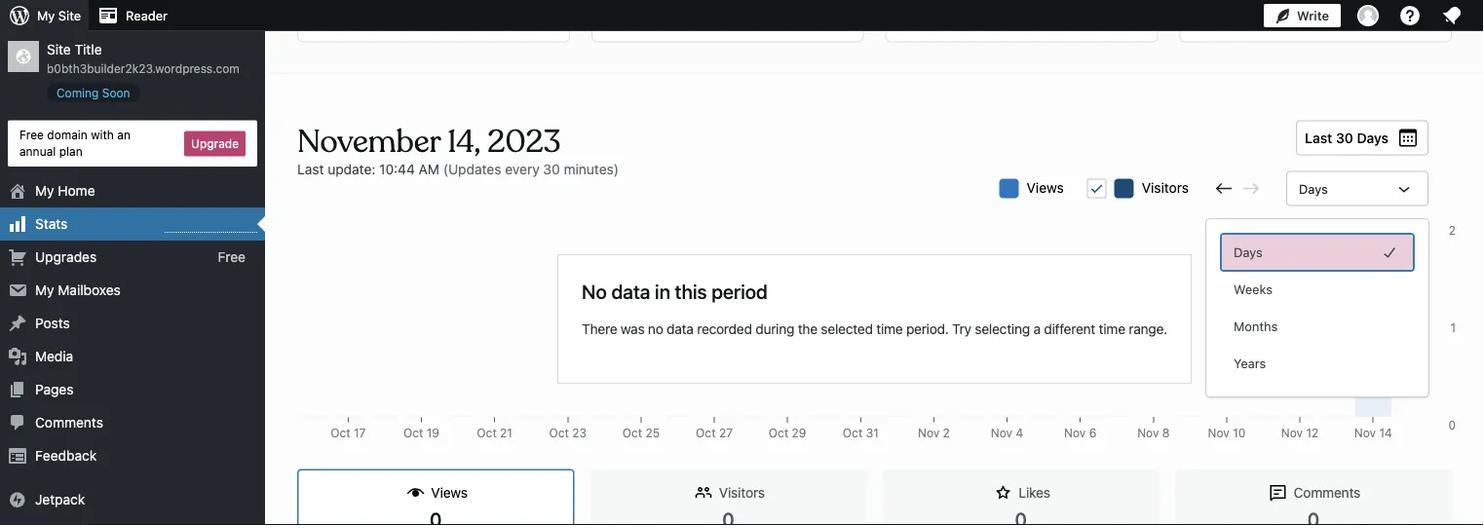 Task type: describe. For each thing, give the bounding box(es) containing it.
every
[[505, 161, 540, 177]]

stats link
[[0, 208, 265, 241]]

Months button
[[1222, 309, 1413, 344]]

17
[[354, 426, 366, 440]]

november 14, 2023 last update: 10:44 am (updates every 30 minutes)
[[297, 122, 619, 177]]

1 vertical spatial comments
[[1294, 485, 1361, 501]]

media link
[[0, 340, 265, 373]]

upgrades
[[35, 249, 97, 265]]

0 inside 100,000 2 1 0
[[1449, 419, 1456, 432]]

31
[[866, 426, 879, 440]]

25
[[646, 426, 660, 440]]

during
[[756, 321, 795, 337]]

my for my site
[[37, 8, 55, 23]]

write link
[[1264, 0, 1341, 31]]

minutes)
[[564, 161, 619, 177]]

0 vertical spatial comments
[[35, 415, 103, 431]]

media
[[35, 349, 73, 365]]

nov for nov 12
[[1282, 426, 1303, 440]]

in
[[655, 280, 671, 303]]

jetpack
[[35, 492, 85, 508]]

b0bth3builder2k23.wordpress.com
[[47, 62, 240, 75]]

nov 4
[[991, 426, 1024, 440]]

oct 21
[[477, 426, 513, 440]]

nov 12
[[1282, 426, 1319, 440]]

2 for nov 2
[[943, 426, 950, 440]]

home
[[58, 183, 95, 199]]

Years button
[[1222, 346, 1413, 381]]

pages link
[[0, 373, 265, 407]]

nov 10
[[1208, 426, 1246, 440]]

no
[[582, 280, 607, 303]]

selected
[[821, 321, 873, 337]]

period
[[712, 280, 768, 303]]

free for free
[[218, 249, 246, 265]]

no
[[648, 321, 663, 337]]

1 horizontal spatial visitors
[[1142, 179, 1189, 195]]

my mailboxes
[[35, 282, 121, 298]]

0 vertical spatial views
[[1027, 179, 1064, 195]]

oct 25
[[623, 426, 660, 440]]

23
[[572, 426, 587, 440]]

1 horizontal spatial comments link
[[1175, 469, 1452, 525]]

recorded
[[697, 321, 752, 337]]

with
[[91, 128, 114, 142]]

pages
[[35, 382, 74, 398]]

my site
[[37, 8, 81, 23]]

2 for 100,000 2 1 0
[[1449, 224, 1456, 237]]

my site link
[[0, 0, 89, 31]]

0 vertical spatial site
[[58, 8, 81, 23]]

nov 2
[[918, 426, 950, 440]]

no data in this period
[[582, 280, 768, 303]]

range.
[[1129, 321, 1168, 337]]

weeks
[[1234, 282, 1273, 297]]

help image
[[1399, 4, 1422, 27]]

visitors link
[[590, 469, 867, 525]]

my for my mailboxes
[[35, 282, 54, 298]]

oct for oct 31
[[843, 426, 863, 440]]

there
[[582, 321, 617, 337]]

14
[[1380, 426, 1393, 440]]

likes link
[[883, 469, 1160, 525]]

site inside site title b0bth3builder2k23.wordpress.com
[[47, 41, 71, 58]]

option group containing days
[[1222, 235, 1413, 381]]

1
[[1451, 321, 1456, 335]]

8
[[1163, 426, 1170, 440]]

0 vertical spatial comments link
[[0, 407, 265, 440]]

100,000 for 100,000 2 1 0
[[1412, 224, 1456, 237]]

months
[[1234, 319, 1278, 334]]

upgrade button
[[184, 131, 246, 156]]

last 30 days button
[[1297, 120, 1429, 155]]

domain
[[47, 128, 88, 142]]

10:44
[[379, 161, 415, 177]]

0 horizontal spatial views
[[431, 485, 468, 501]]

oct for oct 19
[[404, 426, 423, 440]]

posts link
[[0, 307, 265, 340]]

27
[[719, 426, 733, 440]]

days for days button
[[1234, 245, 1263, 260]]

14,
[[448, 122, 481, 161]]

nov for nov 10
[[1208, 426, 1230, 440]]

1 vertical spatial visitors
[[719, 485, 765, 501]]

nov for nov 6
[[1065, 426, 1086, 440]]

jetpack link
[[0, 484, 265, 517]]

oct for oct 23
[[549, 426, 569, 440]]

10
[[1233, 426, 1246, 440]]

upgrade
[[191, 137, 239, 150]]

this
[[675, 280, 707, 303]]

29
[[792, 426, 807, 440]]



Task type: locate. For each thing, give the bounding box(es) containing it.
1 horizontal spatial time
[[1099, 321, 1126, 337]]

last up days dropdown button
[[1305, 130, 1333, 146]]

feedback
[[35, 448, 97, 464]]

site up title at the top of the page
[[58, 8, 81, 23]]

highest hourly views 0 image
[[165, 220, 257, 233]]

soon
[[102, 86, 130, 99]]

1 horizontal spatial data
[[667, 321, 694, 337]]

last inside november 14, 2023 last update: 10:44 am (updates every 30 minutes)
[[297, 161, 324, 177]]

free
[[19, 128, 44, 142], [218, 249, 246, 265]]

2 vertical spatial days
[[1234, 245, 1263, 260]]

nov for nov 14
[[1355, 426, 1376, 440]]

days
[[1357, 130, 1389, 146], [1299, 181, 1328, 196], [1234, 245, 1263, 260]]

feedback link
[[0, 440, 265, 473]]

0 horizontal spatial days
[[1234, 245, 1263, 260]]

title
[[75, 41, 102, 58]]

my left reader link
[[37, 8, 55, 23]]

site left title at the top of the page
[[47, 41, 71, 58]]

1 horizontal spatial comments
[[1294, 485, 1361, 501]]

was
[[621, 321, 645, 337]]

days up weeks in the right of the page
[[1234, 245, 1263, 260]]

1 vertical spatial 100,000
[[1412, 426, 1456, 440]]

None checkbox
[[1088, 179, 1107, 198]]

19
[[427, 426, 440, 440]]

1 vertical spatial data
[[667, 321, 694, 337]]

0 vertical spatial data
[[612, 280, 651, 303]]

21
[[500, 426, 513, 440]]

oct left 29
[[769, 426, 789, 440]]

nov 6
[[1065, 426, 1097, 440]]

30 right every
[[543, 161, 560, 177]]

update:
[[328, 161, 376, 177]]

time left period. on the bottom
[[877, 321, 903, 337]]

data left the in
[[612, 280, 651, 303]]

0 vertical spatial free
[[19, 128, 44, 142]]

likes
[[1019, 485, 1051, 501]]

30 inside button
[[1336, 130, 1354, 146]]

1 vertical spatial 0
[[1449, 419, 1456, 432]]

oct for oct 25
[[623, 426, 642, 440]]

5 oct from the left
[[623, 426, 642, 440]]

annual plan
[[19, 145, 83, 158]]

2023
[[488, 122, 561, 161]]

nov left 12 at the bottom of the page
[[1282, 426, 1303, 440]]

try
[[953, 321, 972, 337]]

7 nov from the left
[[1355, 426, 1376, 440]]

2
[[1449, 224, 1456, 237], [943, 426, 950, 440]]

0 vertical spatial 100,000
[[1412, 224, 1456, 237]]

1 vertical spatial last
[[297, 161, 324, 177]]

2 time from the left
[[1099, 321, 1126, 337]]

comments link down 12 at the bottom of the page
[[1175, 469, 1452, 525]]

4
[[1016, 426, 1024, 440]]

oct 17
[[331, 426, 366, 440]]

oct left 23
[[549, 426, 569, 440]]

manage your notifications image
[[1441, 4, 1464, 27]]

0 horizontal spatial 0
[[1251, 6, 1260, 22]]

5 nov from the left
[[1208, 426, 1230, 440]]

100,000 2 1 0
[[1412, 224, 1456, 432]]

oct 29
[[769, 426, 807, 440]]

nov
[[918, 426, 940, 440], [991, 426, 1013, 440], [1065, 426, 1086, 440], [1138, 426, 1159, 440], [1208, 426, 1230, 440], [1282, 426, 1303, 440], [1355, 426, 1376, 440]]

12
[[1307, 426, 1319, 440]]

period.
[[907, 321, 949, 337]]

site title b0bth3builder2k23.wordpress.com
[[47, 41, 240, 75]]

4 nov from the left
[[1138, 426, 1159, 440]]

nov right 31
[[918, 426, 940, 440]]

comments link
[[0, 407, 265, 440], [1175, 469, 1452, 525]]

last inside last 30 days button
[[1305, 130, 1333, 146]]

1 vertical spatial days
[[1299, 181, 1328, 196]]

1 vertical spatial comments link
[[1175, 469, 1452, 525]]

coming
[[57, 86, 99, 99]]

free for free domain with an annual plan
[[19, 128, 44, 142]]

days button
[[1287, 171, 1429, 206]]

100,000 right 14
[[1412, 426, 1456, 440]]

100,000 down days dropdown button
[[1412, 224, 1456, 237]]

4 oct from the left
[[549, 426, 569, 440]]

0 horizontal spatial comments link
[[0, 407, 265, 440]]

0 vertical spatial 30
[[1336, 130, 1354, 146]]

1 time from the left
[[877, 321, 903, 337]]

free down highest hourly views 0 image
[[218, 249, 246, 265]]

3 nov from the left
[[1065, 426, 1086, 440]]

write
[[1297, 8, 1330, 23]]

nov 14
[[1355, 426, 1393, 440]]

site
[[58, 8, 81, 23], [47, 41, 71, 58]]

1 vertical spatial my
[[35, 183, 54, 199]]

comments down 12 at the bottom of the page
[[1294, 485, 1361, 501]]

2 inside 100,000 2 1 0
[[1449, 224, 1456, 237]]

a
[[1034, 321, 1041, 337]]

0 vertical spatial visitors
[[1142, 179, 1189, 195]]

am
[[419, 161, 440, 177]]

Days button
[[1222, 235, 1413, 270]]

comments link down media link
[[0, 407, 265, 440]]

november
[[297, 122, 441, 161]]

1 horizontal spatial free
[[218, 249, 246, 265]]

(updates
[[443, 161, 501, 177]]

my up posts at left bottom
[[35, 282, 54, 298]]

1 horizontal spatial last
[[1305, 130, 1333, 146]]

my for my home
[[35, 183, 54, 199]]

0 %)
[[1251, 6, 1279, 22]]

nov left the 4 on the right of page
[[991, 426, 1013, 440]]

time left range.
[[1099, 321, 1126, 337]]

days down last 30 days
[[1299, 181, 1328, 196]]

days inside button
[[1357, 130, 1389, 146]]

0 right 14
[[1449, 419, 1456, 432]]

0
[[1251, 6, 1260, 22], [1449, 419, 1456, 432]]

free up annual plan
[[19, 128, 44, 142]]

2 vertical spatial my
[[35, 282, 54, 298]]

oct left 31
[[843, 426, 863, 440]]

img image
[[8, 490, 27, 510]]

0 vertical spatial 2
[[1449, 224, 1456, 237]]

1 100,000 from the top
[[1412, 224, 1456, 237]]

nov for nov 2
[[918, 426, 940, 440]]

oct left 27
[[696, 426, 716, 440]]

8 oct from the left
[[843, 426, 863, 440]]

years
[[1234, 356, 1267, 371]]

1 horizontal spatial days
[[1299, 181, 1328, 196]]

6
[[1090, 426, 1097, 440]]

nov left the 10
[[1208, 426, 1230, 440]]

reader link
[[89, 0, 175, 31]]

%)
[[1260, 6, 1279, 22]]

1 horizontal spatial views
[[1027, 179, 1064, 195]]

1 vertical spatial site
[[47, 41, 71, 58]]

reader
[[126, 8, 168, 23]]

views link
[[297, 469, 574, 525]]

2 horizontal spatial days
[[1357, 130, 1389, 146]]

oct for oct 29
[[769, 426, 789, 440]]

7 oct from the left
[[769, 426, 789, 440]]

6 oct from the left
[[696, 426, 716, 440]]

0 horizontal spatial last
[[297, 161, 324, 177]]

1 horizontal spatial 0
[[1449, 419, 1456, 432]]

30
[[1336, 130, 1354, 146], [543, 161, 560, 177]]

nov left 6
[[1065, 426, 1086, 440]]

comments
[[35, 415, 103, 431], [1294, 485, 1361, 501]]

0 horizontal spatial comments
[[35, 415, 103, 431]]

0 vertical spatial 0
[[1251, 6, 1260, 22]]

nov for nov 4
[[991, 426, 1013, 440]]

there was no data recorded during the selected time period. try selecting a different time range.
[[582, 321, 1168, 337]]

an
[[117, 128, 131, 142]]

the
[[798, 321, 818, 337]]

oct 27
[[696, 426, 733, 440]]

days inside button
[[1234, 245, 1263, 260]]

0 vertical spatial my
[[37, 8, 55, 23]]

1 nov from the left
[[918, 426, 940, 440]]

stats
[[35, 216, 68, 232]]

different
[[1044, 321, 1096, 337]]

100,000
[[1412, 224, 1456, 237], [1412, 426, 1456, 440]]

free domain with an annual plan
[[19, 128, 131, 158]]

data right no
[[667, 321, 694, 337]]

coming soon
[[57, 86, 130, 99]]

my mailboxes link
[[0, 274, 265, 307]]

days up days dropdown button
[[1357, 130, 1389, 146]]

2 nov from the left
[[991, 426, 1013, 440]]

0 vertical spatial days
[[1357, 130, 1389, 146]]

data
[[612, 280, 651, 303], [667, 321, 694, 337]]

Weeks button
[[1222, 272, 1413, 307]]

0 horizontal spatial visitors
[[719, 485, 765, 501]]

2 oct from the left
[[404, 426, 423, 440]]

oct for oct 21
[[477, 426, 497, 440]]

1 horizontal spatial 30
[[1336, 130, 1354, 146]]

mailboxes
[[58, 282, 121, 298]]

nov for nov 8
[[1138, 426, 1159, 440]]

0 horizontal spatial data
[[612, 280, 651, 303]]

my home
[[35, 183, 95, 199]]

last left update:
[[297, 161, 324, 177]]

nov 8
[[1138, 426, 1170, 440]]

oct for oct 17
[[331, 426, 351, 440]]

my left home
[[35, 183, 54, 199]]

days for days dropdown button
[[1299, 181, 1328, 196]]

oct left 21
[[477, 426, 497, 440]]

my profile image
[[1358, 5, 1379, 26]]

30 inside november 14, 2023 last update: 10:44 am (updates every 30 minutes)
[[543, 161, 560, 177]]

6 nov from the left
[[1282, 426, 1303, 440]]

1 vertical spatial views
[[431, 485, 468, 501]]

1 horizontal spatial 2
[[1449, 224, 1456, 237]]

nov left 14
[[1355, 426, 1376, 440]]

0 horizontal spatial 2
[[943, 426, 950, 440]]

oct left 17
[[331, 426, 351, 440]]

option group
[[1222, 235, 1413, 381]]

oct left 19 at bottom
[[404, 426, 423, 440]]

comments up the feedback
[[35, 415, 103, 431]]

oct 23
[[549, 426, 587, 440]]

days inside dropdown button
[[1299, 181, 1328, 196]]

2 100,000 from the top
[[1412, 426, 1456, 440]]

oct for oct 27
[[696, 426, 716, 440]]

oct 31
[[843, 426, 879, 440]]

my home link
[[0, 175, 265, 208]]

30 up days dropdown button
[[1336, 130, 1354, 146]]

oct 19
[[404, 426, 440, 440]]

selecting
[[975, 321, 1030, 337]]

3 oct from the left
[[477, 426, 497, 440]]

1 vertical spatial 30
[[543, 161, 560, 177]]

0 horizontal spatial 30
[[543, 161, 560, 177]]

1 oct from the left
[[331, 426, 351, 440]]

0 left write link
[[1251, 6, 1260, 22]]

0 vertical spatial last
[[1305, 130, 1333, 146]]

1 vertical spatial free
[[218, 249, 246, 265]]

free inside free domain with an annual plan
[[19, 128, 44, 142]]

0 horizontal spatial time
[[877, 321, 903, 337]]

posts
[[35, 315, 70, 332]]

oct left '25'
[[623, 426, 642, 440]]

last
[[1305, 130, 1333, 146], [297, 161, 324, 177]]

1 vertical spatial 2
[[943, 426, 950, 440]]

100,000 for 100,000
[[1412, 426, 1456, 440]]

last 30 days
[[1305, 130, 1389, 146]]

0 horizontal spatial free
[[19, 128, 44, 142]]

nov left 8
[[1138, 426, 1159, 440]]



Task type: vqa. For each thing, say whether or not it's contained in the screenshot.
main content
no



